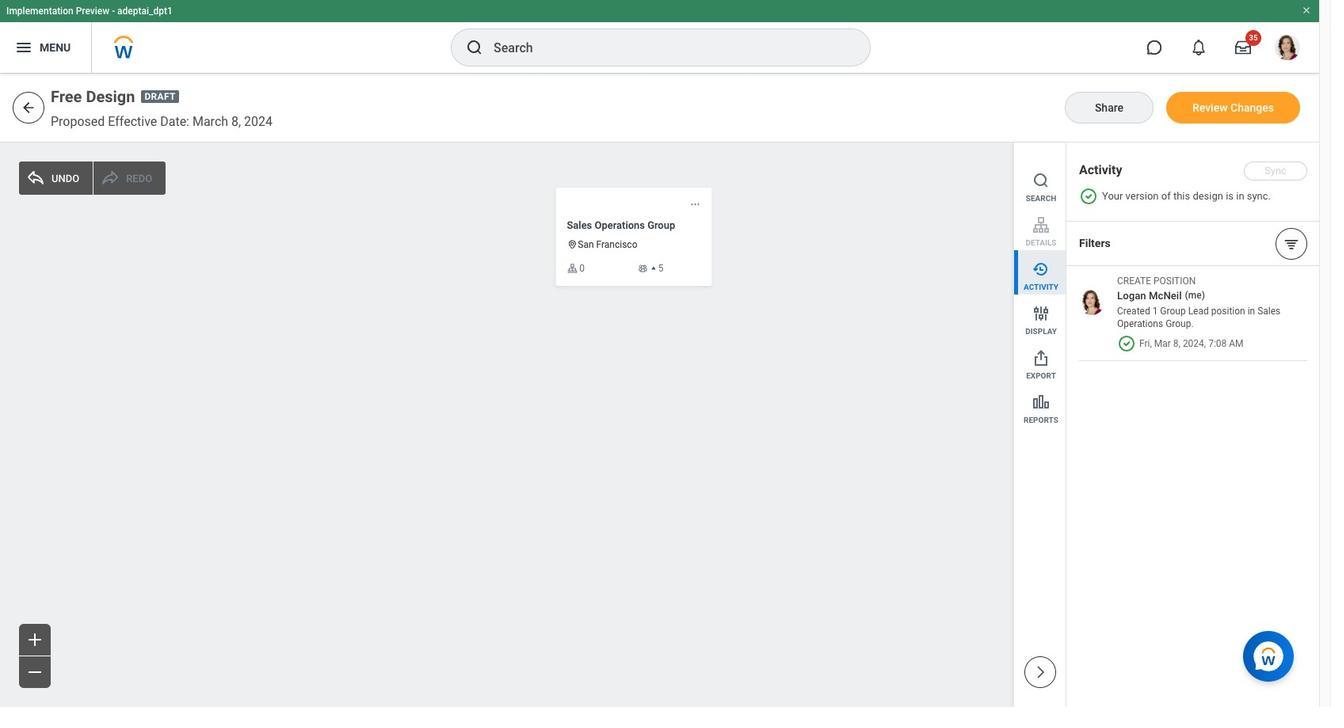 Task type: vqa. For each thing, say whether or not it's contained in the screenshot.
Later within the 'button'
no



Task type: describe. For each thing, give the bounding box(es) containing it.
create
[[1117, 276, 1152, 287]]

free
[[51, 87, 82, 106]]

position
[[1154, 276, 1196, 287]]

effective
[[108, 114, 157, 129]]

free design
[[51, 87, 135, 106]]

1 vertical spatial activity
[[1024, 283, 1059, 292]]

menu banner
[[0, 0, 1320, 73]]

Search Workday  search field
[[494, 30, 838, 65]]

share button
[[1065, 92, 1154, 124]]

mar
[[1155, 338, 1171, 349]]

preview
[[76, 6, 110, 17]]

-
[[112, 6, 115, 17]]

location image
[[567, 240, 578, 251]]

1 vertical spatial 8,
[[1174, 338, 1181, 349]]

create position logan mcneil (me) created 1 group lead position in sales operations group.
[[1117, 276, 1281, 330]]

this
[[1174, 190, 1191, 202]]

plus image
[[25, 631, 44, 650]]

in inside the create position logan mcneil (me) created 1 group lead position in sales operations group.
[[1248, 306, 1256, 317]]

review changes button
[[1167, 92, 1301, 124]]

35
[[1249, 33, 1258, 42]]

share
[[1095, 101, 1124, 114]]

march
[[193, 114, 228, 129]]

sync button
[[1244, 162, 1308, 181]]

date:
[[160, 114, 189, 129]]

logan
[[1117, 290, 1147, 302]]

7:08
[[1209, 338, 1227, 349]]

adeptai_dpt1
[[117, 6, 173, 17]]

francisco
[[596, 240, 638, 251]]

related actions image
[[690, 199, 701, 210]]

sync.
[[1247, 190, 1271, 202]]

filter image
[[1284, 236, 1300, 252]]

operations inside the create position logan mcneil (me) created 1 group lead position in sales operations group.
[[1117, 319, 1164, 330]]

group.
[[1166, 319, 1194, 330]]

changes
[[1231, 101, 1274, 114]]

0 vertical spatial activity
[[1079, 162, 1123, 178]]

fri, mar 8, 2024, 7:08 am
[[1140, 338, 1244, 349]]

draft
[[145, 91, 176, 103]]

justify image
[[14, 38, 33, 57]]

menu button
[[0, 22, 91, 73]]

proposed effective date: march 8, 2024
[[51, 114, 273, 129]]

redo button
[[94, 162, 166, 195]]

mcneil
[[1149, 290, 1182, 302]]

export
[[1026, 372, 1056, 380]]

lead
[[1189, 306, 1209, 317]]

sync
[[1265, 165, 1287, 177]]

reports
[[1024, 416, 1059, 425]]

group inside the create position logan mcneil (me) created 1 group lead position in sales operations group.
[[1161, 306, 1186, 317]]

undo
[[52, 172, 79, 184]]

0 horizontal spatial operations
[[595, 219, 645, 231]]



Task type: locate. For each thing, give the bounding box(es) containing it.
close environment banner image
[[1302, 6, 1312, 15]]

sales
[[567, 219, 592, 231], [1258, 306, 1281, 317]]

search image
[[465, 38, 484, 57]]

2024,
[[1183, 338, 1206, 349]]

sales inside the create position logan mcneil (me) created 1 group lead position in sales operations group.
[[1258, 306, 1281, 317]]

1 vertical spatial group
[[1161, 306, 1186, 317]]

0 horizontal spatial 8,
[[231, 114, 241, 129]]

group up group.
[[1161, 306, 1186, 317]]

(me)
[[1185, 290, 1205, 302]]

8,
[[231, 114, 241, 129], [1174, 338, 1181, 349]]

sales operations group
[[567, 219, 675, 231]]

0 horizontal spatial activity
[[1024, 283, 1059, 292]]

1 horizontal spatial in
[[1248, 306, 1256, 317]]

fri,
[[1140, 338, 1152, 349]]

activity
[[1079, 162, 1123, 178], [1024, 283, 1059, 292]]

your version of this design is in sync.
[[1102, 190, 1271, 202]]

is
[[1226, 190, 1234, 202]]

activity up display
[[1024, 283, 1059, 292]]

1 horizontal spatial 8,
[[1174, 338, 1181, 349]]

minus image
[[25, 663, 44, 682]]

operations up francisco
[[595, 219, 645, 231]]

8, left 2024 at the left top of the page
[[231, 114, 241, 129]]

org chart image
[[567, 263, 578, 274]]

1 horizontal spatial sales
[[1258, 306, 1281, 317]]

redo
[[126, 172, 152, 184]]

am
[[1229, 338, 1244, 349]]

filters
[[1079, 237, 1111, 250]]

0 vertical spatial operations
[[595, 219, 645, 231]]

activity up your
[[1079, 162, 1123, 178]]

design
[[1193, 190, 1224, 202]]

implementation preview -   adeptai_dpt1
[[6, 6, 173, 17]]

sales up san
[[567, 219, 592, 231]]

0 vertical spatial 8,
[[231, 114, 241, 129]]

menu
[[40, 41, 71, 54]]

0 horizontal spatial sales
[[567, 219, 592, 231]]

review changes
[[1193, 101, 1274, 114]]

in right is
[[1237, 190, 1245, 202]]

check circle image for activity
[[1079, 187, 1098, 206]]

5
[[658, 263, 664, 274]]

your
[[1102, 190, 1123, 202]]

check circle image left fri, at the top of page
[[1117, 334, 1137, 353]]

implementation
[[6, 6, 73, 17]]

profile logan mcneil image
[[1275, 35, 1301, 63]]

in right "position"
[[1248, 306, 1256, 317]]

0 vertical spatial check circle image
[[1079, 187, 1098, 206]]

undo button
[[19, 162, 93, 195]]

8, right mar
[[1174, 338, 1181, 349]]

check circle image for create position
[[1117, 334, 1137, 353]]

1 vertical spatial in
[[1248, 306, 1256, 317]]

review
[[1193, 101, 1228, 114]]

1
[[1153, 306, 1158, 317]]

0 vertical spatial group
[[648, 219, 675, 231]]

0 horizontal spatial in
[[1237, 190, 1245, 202]]

in
[[1237, 190, 1245, 202], [1248, 306, 1256, 317]]

display
[[1026, 327, 1057, 336]]

1 horizontal spatial activity
[[1079, 162, 1123, 178]]

design
[[86, 87, 135, 106]]

0 vertical spatial in
[[1237, 190, 1245, 202]]

1 horizontal spatial check circle image
[[1117, 334, 1137, 353]]

1 vertical spatial sales
[[1258, 306, 1281, 317]]

inbox large image
[[1236, 40, 1251, 55]]

position
[[1212, 306, 1246, 317]]

1 horizontal spatial group
[[1161, 306, 1186, 317]]

san
[[578, 240, 594, 251]]

2024
[[244, 114, 273, 129]]

search
[[1026, 194, 1057, 203]]

caret up image
[[650, 264, 658, 273]]

group up "5"
[[648, 219, 675, 231]]

operations down created
[[1117, 319, 1164, 330]]

0 horizontal spatial group
[[648, 219, 675, 231]]

sales right "position"
[[1258, 306, 1281, 317]]

group
[[648, 219, 675, 231], [1161, 306, 1186, 317]]

of
[[1162, 190, 1171, 202]]

created
[[1117, 306, 1151, 317]]

1 horizontal spatial operations
[[1117, 319, 1164, 330]]

check circle image
[[1079, 187, 1098, 206], [1117, 334, 1137, 353]]

undo r image
[[101, 169, 120, 188]]

chevron right image
[[1032, 665, 1048, 681]]

proposed
[[51, 114, 105, 129]]

operations
[[595, 219, 645, 231], [1117, 319, 1164, 330]]

version
[[1126, 190, 1159, 202]]

1 vertical spatial check circle image
[[1117, 334, 1137, 353]]

arrow left image
[[21, 100, 36, 116]]

menu
[[1014, 143, 1066, 428]]

undo l image
[[26, 169, 45, 188]]

0 vertical spatial sales
[[567, 219, 592, 231]]

menu containing search
[[1014, 143, 1066, 428]]

contact card matrix manager image
[[637, 263, 648, 274]]

notifications large image
[[1191, 40, 1207, 55]]

1 vertical spatial operations
[[1117, 319, 1164, 330]]

0
[[580, 263, 585, 274]]

35 button
[[1226, 30, 1262, 65]]

check circle image left your
[[1079, 187, 1098, 206]]

details
[[1026, 239, 1057, 247]]

0 horizontal spatial check circle image
[[1079, 187, 1098, 206]]

san francisco
[[578, 240, 638, 251]]



